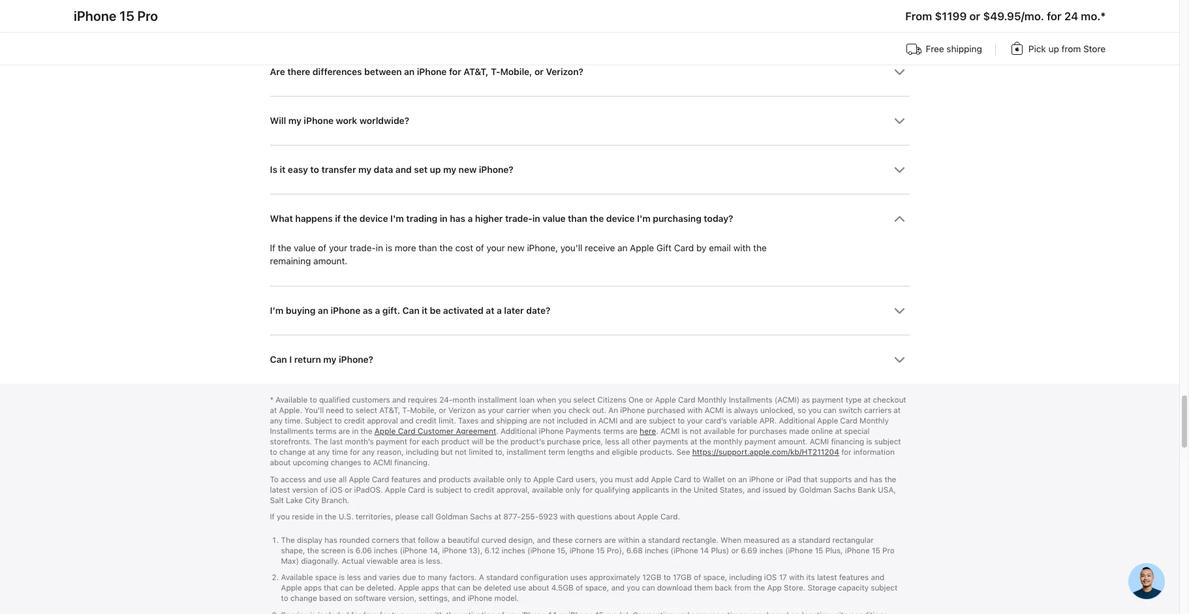Task type: describe. For each thing, give the bounding box(es) containing it.
3 15 from the left
[[872, 546, 880, 555]]

version
[[292, 485, 318, 495]]

at up financing
[[835, 427, 842, 436]]

apple up online
[[817, 416, 838, 426]]

1 vertical spatial when
[[532, 406, 551, 415]]

the left u.s.
[[325, 513, 336, 522]]

shipping inside iphone 15 pro main content
[[947, 44, 982, 54]]

that inside the display has rounded corners that follow a beautiful curved design, and these corners are within a standard rectangle. when measured as a standard rectangular shape, the screen is 6.06 inches (iphone 14, iphone 13), 6.12 inches (iphone 15, iphone 15 pro), 6.68 inches (iphone 14 plus) or 6.69 inches (iphone 15 plus, iphone 15 pro max) diagonally. actual viewable area is less.
[[401, 536, 416, 545]]

purchasing
[[653, 213, 701, 224]]

2 apps from the left
[[421, 584, 439, 593]]

0 horizontal spatial credit
[[344, 416, 365, 426]]

0 horizontal spatial available
[[473, 475, 505, 484]]

out.
[[592, 406, 606, 415]]

is up actual
[[348, 546, 353, 555]]

0 horizontal spatial only
[[507, 475, 522, 484]]

buying
[[286, 306, 315, 316]]

due
[[402, 573, 416, 582]]

chevrondown image for a
[[894, 306, 905, 317]]

credit inside the to access and use all apple card features and products available only to apple card users, you must add apple card to wallet on an iphone or ipad that supports and has the latest version of ios or ipados. apple card is subject to credit approval, available only for qualifying applicants in the united states, and issued by goldman sachs bank usa, salt lake city branch.
[[474, 485, 494, 495]]

and left issued
[[747, 485, 761, 495]]

product's
[[511, 437, 545, 447]]

mobile, inside * available to qualified customers and requires 24-month installment loan when you select citizens one or apple card monthly installments (acmi) as payment type at checkout at apple. you'll need to select at&t, t-mobile, or verizon as your carrier when you check out. an iphone purchased with acmi is always unlocked, so you can switch carriers at any time. subject to credit approval and credit limit. taxes and shipping are not included in acmi and are subject to your card's variable apr. additional apple card monthly installments terms are in the
[[410, 406, 437, 415]]

a
[[479, 573, 484, 582]]

the up receive
[[590, 213, 604, 224]]

card down switch
[[840, 416, 857, 426]]

https://support.apple.com/kb/ht211204 link
[[692, 448, 839, 457]]

24-
[[439, 396, 453, 405]]

iphone 15 pro link
[[74, 8, 158, 24]]

for inside for information about upcoming changes to acmi financing.
[[841, 448, 851, 457]]

with inside * available to qualified customers and requires 24-month installment loan when you select citizens one or apple card monthly installments (acmi) as payment type at checkout at apple. you'll need to select at&t, t-mobile, or verizon as your carrier when you check out. an iphone purchased with acmi is always unlocked, so you can switch carriers at any time. subject to credit approval and credit limit. taxes and shipping are not included in acmi and are subject to your card's variable apr. additional apple card monthly installments terms are in the
[[687, 406, 703, 415]]

chevrondown image for in
[[894, 213, 905, 224]]

apple left card.
[[637, 513, 658, 522]]

you inside the to access and use all apple card features and products available only to apple card users, you must add apple card to wallet on an iphone or ipad that supports and has the latest version of ios or ipados. apple card is subject to credit approval, available only for qualifying applicants in the united states, and issued by goldman sachs bank usa, salt lake city branch.
[[600, 475, 613, 484]]

shipping inside * available to qualified customers and requires 24-month installment loan when you select citizens one or apple card monthly installments (acmi) as payment type at checkout at apple. you'll need to select at&t, t-mobile, or verizon as your carrier when you check out. an iphone purchased with acmi is always unlocked, so you can switch carriers at any time. subject to credit approval and credit limit. taxes and shipping are not included in acmi and are subject to your card's variable apr. additional apple card monthly installments terms are in the
[[496, 416, 527, 426]]

iphone inside will my iphone work worldwide? dropdown button
[[304, 115, 334, 126]]

month's
[[345, 437, 374, 447]]

you up the included
[[553, 406, 566, 415]]

limited
[[469, 448, 493, 457]]

iphone 15 pro main content
[[0, 0, 1179, 600]]

an
[[608, 406, 618, 415]]

0 horizontal spatial space,
[[585, 584, 609, 593]]

less.
[[426, 556, 443, 566]]

from inside available space is less and varies due to many factors. a standard configuration uses approximately 12gb to 17gb of space, including ios 17 with its latest features and apple apps that can be deleted. apple apps that can be deleted use about 4.5gb of space, and you can download them back from the app store. storage capacity subject to change based on software version, settings, and iphone model.
[[734, 584, 751, 593]]

what
[[270, 213, 293, 224]]

t- inside dropdown button
[[491, 66, 500, 77]]

to,
[[495, 448, 505, 457]]

1 vertical spatial about
[[614, 513, 635, 522]]

to inside for information about upcoming changes to acmi financing.
[[364, 458, 371, 467]]

email
[[709, 243, 731, 253]]

subject inside the . acmi is not available for purchases made online at special storefronts. the last month's payment for each product will be the product's purchase price, less all other payments at the monthly payment amount. acmi financing is subject to change at any time for any reason, including but not limited to, installment term lengths and eligible products. see
[[874, 437, 901, 447]]

screen
[[321, 546, 345, 555]]

is it easy to transfer my data and set up my new iphone? button
[[270, 145, 909, 194]]

iphone inside i'm buying an iphone as a gift. can it be activated at a later date? dropdown button
[[331, 306, 360, 316]]

the up to,
[[497, 437, 508, 447]]

the up usa,
[[885, 475, 896, 484]]

from
[[905, 10, 932, 23]]

of down uses
[[576, 584, 583, 593]]

0 horizontal spatial payment
[[376, 437, 407, 447]]

2 horizontal spatial any
[[362, 448, 375, 457]]

for information about upcoming changes to acmi financing.
[[270, 448, 895, 467]]

is inside available space is less and varies due to many factors. a standard configuration uses approximately 12gb to 17gb of space, including ios 17 with its latest features and apple apps that can be deleted. apple apps that can be deleted use about 4.5gb of space, and you can download them back from the app store. storage capacity subject to change based on software version, settings, and iphone model.
[[339, 573, 345, 582]]

last
[[330, 437, 343, 447]]

supports
[[820, 475, 852, 484]]

the left united
[[680, 485, 692, 495]]

for inside dropdown button
[[449, 66, 461, 77]]

trading
[[406, 213, 437, 224]]

apple down max)
[[281, 584, 302, 593]]

apple up 'ipados.'
[[349, 475, 370, 484]]

to down need
[[335, 416, 342, 426]]

are
[[270, 66, 285, 77]]

you'll
[[304, 406, 324, 415]]

sachs inside the to access and use all apple card features and products available only to apple card users, you must add apple card to wallet on an iphone or ipad that supports and has the latest version of ios or ipados. apple card is subject to credit approval, available only for qualifying applicants in the united states, and issued by goldman sachs bank usa, salt lake city branch.
[[834, 485, 856, 495]]

1 vertical spatial not
[[690, 427, 702, 436]]

iphone inside the to access and use all apple card features and products available only to apple card users, you must add apple card to wallet on an iphone or ipad that supports and has the latest version of ios or ipados. apple card is subject to credit approval, available only for qualifying applicants in the united states, and issued by goldman sachs bank usa, salt lake city branch.
[[749, 475, 774, 484]]

for inside the to access and use all apple card features and products available only to apple card users, you must add apple card to wallet on an iphone or ipad that supports and has the latest version of ios or ipados. apple card is subject to credit approval, available only for qualifying applicants in the united states, and issued by goldman sachs bank usa, salt lake city branch.
[[583, 485, 593, 495]]

can down factors. on the left bottom of page
[[458, 584, 471, 593]]

iphone inside available space is less and varies due to many factors. a standard configuration uses approximately 12gb to 17gb of space, including ios 17 with its latest features and apple apps that can be deleted. apple apps that can be deleted use about 4.5gb of space, and you can download them back from the app store. storage capacity subject to change based on software version, settings, and iphone model.
[[468, 594, 492, 603]]

to down purchased
[[678, 416, 685, 426]]

use inside the to access and use all apple card features and products available only to apple card users, you must add apple card to wallet on an iphone or ipad that supports and has the latest version of ios or ipados. apple card is subject to credit approval, available only for qualifying applicants in the united states, and issued by goldman sachs bank usa, salt lake city branch.
[[324, 475, 336, 484]]

is up information
[[866, 437, 872, 447]]

or inside dropdown button
[[535, 66, 544, 77]]

i'm buying an iphone as a gift. can it be activated at a later date? button
[[270, 287, 909, 335]]

apple down term
[[533, 475, 554, 484]]

to inside dropdown button
[[310, 164, 319, 175]]

will
[[472, 437, 483, 447]]

can down 12gb
[[642, 584, 655, 593]]

financing
[[831, 437, 864, 447]]

at inside dropdown button
[[486, 306, 494, 316]]

1 horizontal spatial installments
[[729, 396, 772, 405]]

approximately
[[589, 573, 640, 582]]

pick up from store
[[1028, 44, 1106, 54]]

available inside * available to qualified customers and requires 24-month installment loan when you select citizens one or apple card monthly installments (acmi) as payment type at checkout at apple. you'll need to select at&t, t-mobile, or verizon as your carrier when you check out. an iphone purchased with acmi is always unlocked, so you can switch carriers at any time. subject to credit approval and credit limit. taxes and shipping are not included in acmi and are subject to your card's variable apr. additional apple card monthly installments terms are in the
[[276, 396, 308, 405]]

is inside * available to qualified customers and requires 24-month installment loan when you select citizens one or apple card monthly installments (acmi) as payment type at checkout at apple. you'll need to select at&t, t-mobile, or verizon as your carrier when you check out. an iphone purchased with acmi is always unlocked, so you can switch carriers at any time. subject to credit approval and credit limit. taxes and shipping are not included in acmi and are subject to your card's variable apr. additional apple card monthly installments terms are in the
[[726, 406, 732, 415]]

be down a
[[473, 584, 482, 593]]

configuration
[[520, 573, 568, 582]]

and up version
[[308, 475, 321, 484]]

my left the data
[[358, 164, 371, 175]]

special
[[844, 427, 870, 436]]

your left carrier
[[488, 406, 504, 415]]

chevrondown image for are there differences between an iphone for at&t, t-mobile, or verizon?
[[894, 66, 905, 77]]

about inside for information about upcoming changes to acmi financing.
[[270, 458, 291, 467]]

if for if you reside in the u.s. territories, please call goldman sachs at 877-255-5923 with questions about apple card.
[[270, 513, 275, 522]]

gift.
[[382, 306, 400, 316]]

including inside the . acmi is not available for purchases made online at special storefronts. the last month's payment for each product will be the product's purchase price, less all other payments at the monthly payment amount. acmi financing is subject to change at any time for any reason, including but not limited to, installment term lengths and eligible products. see
[[406, 448, 439, 457]]

the right if
[[343, 213, 357, 224]]

14
[[700, 546, 709, 555]]

list item inside iphone 15 pro main content
[[270, 194, 909, 286]]

2 inches from the left
[[502, 546, 525, 555]]

up inside is it easy to transfer my data and set up my new iphone? dropdown button
[[430, 164, 441, 175]]

area
[[400, 556, 416, 566]]

is inside the to access and use all apple card features and products available only to apple card users, you must add apple card to wallet on an iphone or ipad that supports and has the latest version of ios or ipados. apple card is subject to credit approval, available only for qualifying applicants in the united states, and issued by goldman sachs bank usa, salt lake city branch.
[[427, 485, 433, 495]]

loan
[[519, 396, 535, 405]]

about inside available space is less and varies due to many factors. a standard configuration uses approximately 12gb to 17gb of space, including ios 17 with its latest features and apple apps that can be deleted. apple apps that can be deleted use about 4.5gb of space, and you can download them back from the app store. storage capacity subject to change based on software version, settings, and iphone model.
[[528, 584, 549, 593]]

in down out.
[[590, 416, 596, 426]]

subject inside the to access and use all apple card features and products available only to apple card users, you must add apple card to wallet on an iphone or ipad that supports and has the latest version of ios or ipados. apple card is subject to credit approval, available only for qualifying applicants in the united states, and issued by goldman sachs bank usa, salt lake city branch.
[[435, 485, 462, 495]]

1 device from the left
[[359, 213, 388, 224]]

a up 6.68 at the right bottom
[[642, 536, 646, 545]]

2 horizontal spatial standard
[[798, 536, 830, 545]]

5923
[[539, 513, 558, 522]]

or right one
[[645, 396, 653, 405]]

rectangle.
[[682, 536, 718, 545]]

my right set
[[443, 164, 456, 175]]

can up based
[[340, 584, 353, 593]]

at left apple.
[[270, 406, 277, 415]]

are down carrier
[[529, 416, 541, 426]]

the left 'cost'
[[439, 243, 453, 253]]

a left later
[[497, 306, 502, 316]]

mo.
[[1081, 10, 1101, 23]]

be inside dropdown button
[[430, 306, 441, 316]]

reason,
[[377, 448, 404, 457]]

latest inside available space is less and varies due to many factors. a standard configuration uses approximately 12gb to 17gb of space, including ios 17 with its latest features and apple apps that can be deleted. apple apps that can be deleted use about 4.5gb of space, and you can download them back from the app store. storage capacity subject to change based on software version, settings, and iphone model.
[[817, 573, 837, 582]]

varies
[[379, 573, 400, 582]]

are there differences between an iphone for at&t, t-mobile, or verizon?
[[270, 66, 583, 77]]

of right 'cost'
[[476, 243, 484, 253]]

mobile, inside dropdown button
[[500, 66, 532, 77]]

the up remaining
[[278, 243, 291, 253]]

1 i'm from the left
[[390, 213, 404, 224]]

checkout
[[873, 396, 906, 405]]

can inside dropdown button
[[402, 306, 419, 316]]

1 vertical spatial sachs
[[470, 513, 492, 522]]

and up bank at the bottom of page
[[854, 475, 868, 484]]

be inside the . acmi is not available for purchases made online at special storefronts. the last month's payment for each product will be the product's purchase price, less all other payments at the monthly payment amount. acmi financing is subject to change at any time for any reason, including but not limited to, installment term lengths and eligible products. see
[[485, 437, 495, 447]]

1 horizontal spatial iphone?
[[479, 164, 513, 175]]

storage
[[808, 584, 836, 593]]

to
[[270, 475, 279, 484]]

(acmi)
[[775, 396, 800, 405]]

term
[[548, 448, 565, 457]]

your left 'card's' on the bottom of page
[[687, 416, 703, 426]]

card up purchased
[[678, 396, 695, 405]]

iphone up purchase
[[539, 427, 564, 436]]

goldman inside the to access and use all apple card features and products available only to apple card users, you must add apple card to wallet on an iphone or ipad that supports and has the latest version of ios or ipados. apple card is subject to credit approval, available only for qualifying applicants in the united states, and issued by goldman sachs bank usa, salt lake city branch.
[[799, 485, 832, 495]]

1 horizontal spatial any
[[317, 448, 330, 457]]

1 (iphone from the left
[[400, 546, 427, 555]]

at right payments
[[690, 437, 697, 447]]

an inside if the value of your trade-in is more than the cost of your new iphone, you'll receive an apple gift card by email with the remaining amount.
[[617, 243, 627, 253]]

that down many
[[441, 584, 455, 593]]

can i return my iphone?
[[270, 354, 373, 365]]

display
[[297, 536, 322, 545]]

apple down approval
[[374, 427, 396, 436]]

card down financing.
[[408, 485, 425, 495]]

at right type
[[864, 396, 871, 405]]

type
[[846, 396, 862, 405]]

products.
[[640, 448, 674, 457]]

has inside dropdown button
[[450, 213, 465, 224]]

card up 'ipados.'
[[372, 475, 389, 484]]

free shipping
[[926, 44, 982, 54]]

in right reside
[[316, 513, 323, 522]]

all inside the to access and use all apple card features and products available only to apple card users, you must add apple card to wallet on an iphone or ipad that supports and has the latest version of ios or ipados. apple card is subject to credit approval, available only for qualifying applicants in the united states, and issued by goldman sachs bank usa, salt lake city branch.
[[339, 475, 347, 484]]

are inside the display has rounded corners that follow a beautiful curved design, and these corners are within a standard rectangle. when measured as a standard rectangular shape, the screen is 6.06 inches (iphone 14, iphone 13), 6.12 inches (iphone 15, iphone 15 pro), 6.68 inches (iphone 14 plus) or 6.69 inches (iphone 15 plus, iphone 15 pro max) diagonally. actual viewable area is less.
[[605, 536, 616, 545]]

store.
[[784, 584, 805, 593]]

apple up applicants
[[651, 475, 672, 484]]

download
[[657, 584, 692, 593]]

2 15 from the left
[[815, 546, 823, 555]]

to inside the . acmi is not available for purchases made online at special storefronts. the last month's payment for each product will be the product's purchase price, less all other payments at the monthly payment amount. acmi financing is subject to change at any time for any reason, including but not limited to, installment term lengths and eligible products. see
[[270, 448, 277, 457]]

ios inside the to access and use all apple card features and products available only to apple card users, you must add apple card to wallet on an iphone or ipad that supports and has the latest version of ios or ipados. apple card is subject to credit approval, available only for qualifying applicants in the united states, and issued by goldman sachs bank usa, salt lake city branch.
[[330, 485, 342, 495]]

use inside available space is less and varies due to many factors. a standard configuration uses approximately 12gb to 17gb of space, including ios 17 with its latest features and apple apps that can be deleted. apple apps that can be deleted use about 4.5gb of space, and you can download them back from the app store. storage capacity subject to change based on software version, settings, and iphone model.
[[513, 584, 526, 593]]

iphone down rectangular
[[845, 546, 870, 555]]

customers
[[352, 396, 390, 405]]

card left "users,"
[[556, 475, 574, 484]]

on inside the to access and use all apple card features and products available only to apple card users, you must add apple card to wallet on an iphone or ipad that supports and has the latest version of ios or ipados. apple card is subject to credit approval, available only for qualifying applicants in the united states, and issued by goldman sachs bank usa, salt lake city branch.
[[727, 475, 736, 484]]

and down factors. on the left bottom of page
[[452, 594, 465, 603]]

0 vertical spatial up
[[1048, 44, 1059, 54]]

1 corners from the left
[[372, 536, 399, 545]]

set
[[414, 164, 427, 175]]

less inside available space is less and varies due to many factors. a standard configuration uses approximately 12gb to 17gb of space, including ios 17 with its latest features and apple apps that can be deleted. apple apps that can be deleted use about 4.5gb of space, and you can download them back from the app store. storage capacity subject to change based on software version, settings, and iphone model.
[[347, 573, 361, 582]]

14,
[[430, 546, 440, 555]]

1 vertical spatial select
[[355, 406, 377, 415]]

ipad
[[786, 475, 801, 484]]

in up month's
[[352, 427, 359, 436]]

territories,
[[356, 513, 393, 522]]

0 horizontal spatial installments
[[270, 427, 314, 436]]

0 horizontal spatial not
[[455, 448, 467, 457]]

an inside are there differences between an iphone for at&t, t-mobile, or verizon? dropdown button
[[404, 66, 415, 77]]

to down max)
[[281, 594, 288, 603]]

24
[[1064, 10, 1078, 23]]

apple.
[[279, 406, 302, 415]]

subject
[[305, 416, 332, 426]]

has inside the to access and use all apple card features and products available only to apple card users, you must add apple card to wallet on an iphone or ipad that supports and has the latest version of ios or ipados. apple card is subject to credit approval, available only for qualifying applicants in the united states, and issued by goldman sachs bank usa, salt lake city branch.
[[870, 475, 882, 484]]

time.
[[285, 416, 303, 426]]

differences
[[313, 66, 362, 77]]

0 horizontal spatial additional
[[501, 427, 537, 436]]

0 horizontal spatial goldman
[[435, 513, 468, 522]]

* inside iphone 15 pro main content
[[1101, 10, 1106, 23]]

acmi up payments
[[660, 427, 680, 436]]

and left requires
[[392, 396, 406, 405]]

and down approximately
[[611, 584, 625, 593]]

is up payments
[[682, 427, 688, 436]]

or inside the display has rounded corners that follow a beautiful curved design, and these corners are within a standard rectangle. when measured as a standard rectangular shape, the screen is 6.06 inches (iphone 14, iphone 13), 6.12 inches (iphone 15, iphone 15 pro), 6.68 inches (iphone 14 plus) or 6.69 inches (iphone 15 plus, iphone 15 pro max) diagonally. actual viewable area is less.
[[731, 546, 739, 555]]

time
[[332, 448, 348, 457]]

purchase
[[547, 437, 580, 447]]

from inside 'list'
[[1061, 44, 1081, 54]]

iphone inside are there differences between an iphone for at&t, t-mobile, or verizon? dropdown button
[[417, 66, 447, 77]]

with inside if the value of your trade-in is more than the cost of your new iphone, you'll receive an apple gift card by email with the remaining amount.
[[733, 243, 751, 253]]

iphone right 15, in the left of the page
[[570, 546, 594, 555]]

in inside if the value of your trade-in is more than the cost of your new iphone, you'll receive an apple gift card by email with the remaining amount.
[[376, 243, 383, 253]]

salt
[[270, 496, 284, 505]]

and down financing.
[[423, 475, 437, 484]]

1 vertical spatial iphone?
[[339, 354, 373, 365]]

chevrondown image for will my iphone work worldwide?
[[894, 115, 905, 126]]

$1199
[[935, 10, 967, 23]]

6.12
[[485, 546, 500, 555]]

2 vertical spatial available
[[532, 485, 563, 495]]

card down see
[[674, 475, 691, 484]]

features inside the to access and use all apple card features and products available only to apple card users, you must add apple card to wallet on an iphone or ipad that supports and has the latest version of ios or ipados. apple card is subject to credit approval, available only for qualifying applicants in the united states, and issued by goldman sachs bank usa, salt lake city branch.
[[391, 475, 421, 484]]

financing.
[[394, 458, 430, 467]]

/mo.
[[1021, 10, 1044, 23]]

0 vertical spatial when
[[537, 396, 556, 405]]

https://support.apple.com/kb/ht211204
[[692, 448, 839, 457]]

that up based
[[324, 584, 338, 593]]

1 horizontal spatial standard
[[648, 536, 680, 545]]

subject inside * available to qualified customers and requires 24-month installment loan when you select citizens one or apple card monthly installments (acmi) as payment type at checkout at apple. you'll need to select at&t, t-mobile, or verizon as your carrier when you check out. an iphone purchased with acmi is always unlocked, so you can switch carriers at any time. subject to credit approval and credit limit. taxes and shipping are not included in acmi and are subject to your card's variable apr. additional apple card monthly installments terms are in the
[[649, 416, 675, 426]]

at down checkout
[[894, 406, 901, 415]]

are up last
[[339, 427, 350, 436]]

to up the approval,
[[524, 475, 531, 484]]

acmi down the an
[[598, 416, 618, 426]]

as up taxes
[[477, 406, 486, 415]]

in right trading
[[440, 213, 448, 224]]

any inside * available to qualified customers and requires 24-month installment loan when you select citizens one or apple card monthly installments (acmi) as payment type at checkout at apple. you'll need to select at&t, t-mobile, or verizon as your carrier when you check out. an iphone purchased with acmi is always unlocked, so you can switch carriers at any time. subject to credit approval and credit limit. taxes and shipping are not included in acmi and are subject to your card's variable apr. additional apple card monthly installments terms are in the
[[270, 416, 283, 426]]

0 horizontal spatial monthly
[[697, 396, 727, 405]]

of up the them
[[694, 573, 701, 582]]

i'm buying an iphone as a gift. can it be activated at a later date?
[[270, 306, 550, 316]]

deleted.
[[367, 584, 396, 593]]

at up upcoming
[[308, 448, 315, 457]]

purchases
[[749, 427, 787, 436]]

installment inside the . acmi is not available for purchases made online at special storefronts. the last month's payment for each product will be the product's purchase price, less all other payments at the monthly payment amount. acmi financing is subject to change at any time for any reason, including but not limited to, installment term lengths and eligible products. see
[[507, 448, 546, 457]]

them
[[694, 584, 713, 593]]

u.s.
[[339, 513, 353, 522]]

the inside the display has rounded corners that follow a beautiful curved design, and these corners are within a standard rectangle. when measured as a standard rectangular shape, the screen is 6.06 inches (iphone 14, iphone 13), 6.12 inches (iphone 15, iphone 15 pro), 6.68 inches (iphone 14 plus) or 6.69 inches (iphone 15 plus, iphone 15 pro max) diagonally. actual viewable area is less.
[[307, 546, 319, 555]]

1 vertical spatial only
[[565, 485, 581, 495]]

what happens if the device i'm trading in has a higher trade-in value than the device i'm purchasing today? button
[[270, 194, 909, 242]]

. acmi is not available for purchases made online at special storefronts. the last month's payment for each product will be the product's purchase price, less all other payments at the monthly payment amount. acmi financing is subject to change at any time for any reason, including but not limited to, installment term lengths and eligible products. see
[[270, 427, 901, 457]]

access
[[281, 475, 306, 484]]

are up other
[[626, 427, 638, 436]]

ipados.
[[354, 485, 383, 495]]

available inside available space is less and varies due to many factors. a standard configuration uses approximately 12gb to 17gb of space, including ios 17 with its latest features and apple apps that can be deleted. apple apps that can be deleted use about 4.5gb of space, and you can download them back from the app store. storage capacity subject to change based on software version, settings, and iphone model.
[[281, 573, 313, 582]]

to up 'download'
[[664, 573, 671, 582]]

in up iphone,
[[532, 213, 540, 224]]

acmi up 'card's' on the bottom of page
[[705, 406, 724, 415]]

can inside dropdown button
[[270, 354, 287, 365]]

than inside dropdown button
[[568, 213, 587, 224]]

chevrondown image for iphone?
[[894, 164, 905, 175]]

a right follow
[[441, 536, 446, 545]]

model.
[[494, 594, 519, 603]]

1 horizontal spatial select
[[573, 396, 595, 405]]

15,
[[557, 546, 567, 555]]

payment inside * available to qualified customers and requires 24-month installment loan when you select citizens one or apple card monthly installments (acmi) as payment type at checkout at apple. you'll need to select at&t, t-mobile, or verizon as your carrier when you check out. an iphone purchased with acmi is always unlocked, so you can switch carriers at any time. subject to credit approval and credit limit. taxes and shipping are not included in acmi and are subject to your card's variable apr. additional apple card monthly installments terms are in the
[[812, 396, 843, 405]]

if
[[335, 213, 341, 224]]

within
[[618, 536, 640, 545]]

or up issued
[[776, 475, 784, 484]]



Task type: locate. For each thing, give the bounding box(es) containing it.
corners
[[372, 536, 399, 545], [575, 536, 602, 545]]

sachs up curved
[[470, 513, 492, 522]]

1 horizontal spatial mobile,
[[500, 66, 532, 77]]

0 vertical spatial sachs
[[834, 485, 856, 495]]

features up capacity at the right of page
[[839, 573, 869, 582]]

with right 5923
[[560, 513, 575, 522]]

installment inside * available to qualified customers and requires 24-month installment loan when you select citizens one or apple card monthly installments (acmi) as payment type at checkout at apple. you'll need to select at&t, t-mobile, or verizon as your carrier when you check out. an iphone purchased with acmi is always unlocked, so you can switch carriers at any time. subject to credit approval and credit limit. taxes and shipping are not included in acmi and are subject to your card's variable apr. additional apple card monthly installments terms are in the
[[478, 396, 517, 405]]

to access and use all apple card features and products available only to apple card users, you must add apple card to wallet on an iphone or ipad that supports and has the latest version of ios or ipados. apple card is subject to credit approval, available only for qualifying applicants in the united states, and issued by goldman sachs bank usa, salt lake city branch.
[[270, 475, 896, 505]]

2 (iphone from the left
[[527, 546, 555, 555]]

at&t, inside * available to qualified customers and requires 24-month installment loan when you select citizens one or apple card monthly installments (acmi) as payment type at checkout at apple. you'll need to select at&t, t-mobile, or verizon as your carrier when you check out. an iphone purchased with acmi is always unlocked, so you can switch carriers at any time. subject to credit approval and credit limit. taxes and shipping are not included in acmi and are subject to your card's variable apr. additional apple card monthly installments terms are in the
[[379, 406, 400, 415]]

is it easy to transfer my data and set up my new iphone?
[[270, 164, 513, 175]]

0 horizontal spatial select
[[355, 406, 377, 415]]

1 vertical spatial monthly
[[860, 416, 889, 426]]

you right so
[[808, 406, 821, 415]]

iphone,
[[527, 243, 558, 253]]

1 inches from the left
[[374, 546, 398, 555]]

with up store. at bottom right
[[789, 573, 804, 582]]

0 horizontal spatial including
[[406, 448, 439, 457]]

here link
[[640, 427, 656, 436]]

0 horizontal spatial new
[[459, 164, 477, 175]]

1 horizontal spatial value
[[542, 213, 566, 224]]

1 horizontal spatial on
[[727, 475, 736, 484]]

corners down questions
[[575, 536, 602, 545]]

1 horizontal spatial credit
[[416, 416, 436, 426]]

1 vertical spatial ios
[[764, 573, 777, 582]]

not up see
[[690, 427, 702, 436]]

is
[[386, 243, 392, 253], [726, 406, 732, 415], [682, 427, 688, 436], [866, 437, 872, 447], [427, 485, 433, 495], [348, 546, 353, 555], [418, 556, 424, 566], [339, 573, 345, 582]]

installments
[[729, 396, 772, 405], [270, 427, 314, 436]]

any down month's
[[362, 448, 375, 457]]

space, down approximately
[[585, 584, 609, 593]]

is
[[270, 164, 277, 175]]

1 vertical spatial if
[[270, 513, 275, 522]]

1 vertical spatial up
[[430, 164, 441, 175]]

uses
[[570, 573, 587, 582]]

ios inside available space is less and varies due to many factors. a standard configuration uses approximately 12gb to 17gb of space, including ios 17 with its latest features and apple apps that can be deleted. apple apps that can be deleted use about 4.5gb of space, and you can download them back from the app store. storage capacity subject to change based on software version, settings, and iphone model.
[[764, 573, 777, 582]]

amount. inside if the value of your trade-in is more than the cost of your new iphone, you'll receive an apple gift card by email with the remaining amount.
[[313, 256, 347, 266]]

device
[[359, 213, 388, 224], [606, 213, 635, 224]]

new inside dropdown button
[[459, 164, 477, 175]]

chevrondown image inside are there differences between an iphone for at&t, t-mobile, or verizon? dropdown button
[[894, 66, 905, 77]]

trade- inside dropdown button
[[505, 213, 532, 224]]

usa,
[[878, 485, 896, 495]]

acmi
[[705, 406, 724, 415], [598, 416, 618, 426], [660, 427, 680, 436], [810, 437, 829, 447], [373, 458, 392, 467]]

can inside * available to qualified customers and requires 24-month installment loan when you select citizens one or apple card monthly installments (acmi) as payment type at checkout at apple. you'll need to select at&t, t-mobile, or verizon as your carrier when you check out. an iphone purchased with acmi is always unlocked, so you can switch carriers at any time. subject to credit approval and credit limit. taxes and shipping are not included in acmi and are subject to your card's variable apr. additional apple card monthly installments terms are in the
[[823, 406, 836, 415]]

you down salt
[[277, 513, 290, 522]]

at left 877-
[[494, 513, 501, 522]]

need
[[326, 406, 344, 415]]

0 vertical spatial *
[[1101, 10, 1106, 23]]

an right receive
[[617, 243, 627, 253]]

$49.95
[[983, 10, 1021, 23]]

monthly up 'card's' on the bottom of page
[[697, 396, 727, 405]]

1 vertical spatial space,
[[585, 584, 609, 593]]

1 horizontal spatial from
[[1061, 44, 1081, 54]]

1 horizontal spatial up
[[1048, 44, 1059, 54]]

the left monthly
[[699, 437, 711, 447]]

you down approximately
[[627, 584, 640, 593]]

0 horizontal spatial .
[[496, 427, 498, 436]]

0 vertical spatial by
[[696, 243, 706, 253]]

0 vertical spatial amount.
[[313, 256, 347, 266]]

apple up purchased
[[655, 396, 676, 405]]

an inside i'm buying an iphone as a gift. can it be activated at a later date? dropdown button
[[318, 306, 328, 316]]

0 vertical spatial available
[[276, 396, 308, 405]]

0 vertical spatial can
[[402, 306, 419, 316]]

a right measured
[[792, 536, 796, 545]]

there
[[287, 66, 310, 77]]

value inside if the value of your trade-in is more than the cost of your new iphone, you'll receive an apple gift card by email with the remaining amount.
[[294, 243, 316, 253]]

work
[[336, 115, 357, 126]]

1 vertical spatial it
[[422, 306, 428, 316]]

happens
[[295, 213, 333, 224]]

value inside dropdown button
[[542, 213, 566, 224]]

0 horizontal spatial less
[[347, 573, 361, 582]]

card inside if the value of your trade-in is more than the cost of your new iphone, you'll receive an apple gift card by email with the remaining amount.
[[674, 243, 694, 253]]

0 horizontal spatial the
[[281, 536, 295, 545]]

list item
[[270, 194, 909, 286]]

0 horizontal spatial device
[[359, 213, 388, 224]]

0 horizontal spatial ios
[[330, 485, 342, 495]]

0 horizontal spatial sachs
[[470, 513, 492, 522]]

0 vertical spatial iphone?
[[479, 164, 513, 175]]

space, up back
[[703, 573, 727, 582]]

to up "you'll"
[[310, 396, 317, 405]]

the
[[343, 213, 357, 224], [590, 213, 604, 224], [278, 243, 291, 253], [439, 243, 453, 253], [753, 243, 767, 253], [361, 427, 372, 436], [497, 437, 508, 447], [699, 437, 711, 447], [885, 475, 896, 484], [680, 485, 692, 495], [325, 513, 336, 522], [307, 546, 319, 555], [753, 584, 765, 593]]

card
[[674, 243, 694, 253], [678, 396, 695, 405], [840, 416, 857, 426], [398, 427, 416, 436], [372, 475, 389, 484], [556, 475, 574, 484], [674, 475, 691, 484], [408, 485, 425, 495]]

apple down 'due'
[[398, 584, 419, 593]]

pro
[[882, 546, 895, 555]]

2 chevrondown image from the top
[[894, 115, 905, 126]]

one
[[628, 396, 643, 405]]

qualifying
[[595, 485, 630, 495]]

return
[[294, 354, 321, 365]]

monthly down carriers
[[860, 416, 889, 426]]

a left gift.
[[375, 306, 380, 316]]

payment up reason, on the left
[[376, 437, 407, 447]]

2 . from the left
[[656, 427, 658, 436]]

product
[[441, 437, 470, 447]]

0 horizontal spatial i'm
[[390, 213, 404, 224]]

or up branch.
[[345, 485, 352, 495]]

up
[[1048, 44, 1059, 54], [430, 164, 441, 175]]

approval
[[367, 416, 398, 426]]

inches right 6.68 at the right bottom
[[645, 546, 668, 555]]

less down actual
[[347, 573, 361, 582]]

be left "activated"
[[430, 306, 441, 316]]

requires
[[408, 396, 437, 405]]

you inside available space is less and varies due to many factors. a standard configuration uses approximately 12gb to 17gb of space, including ios 17 with its latest features and apple apps that can be deleted. apple apps that can be deleted use about 4.5gb of space, and you can download them back from the app store. storage capacity subject to change based on software version, settings, and iphone model.
[[627, 584, 640, 593]]

0 vertical spatial t-
[[491, 66, 500, 77]]

are up here
[[635, 416, 647, 426]]

inches
[[374, 546, 398, 555], [502, 546, 525, 555], [645, 546, 668, 555], [759, 546, 783, 555]]

mobile, left verizon?
[[500, 66, 532, 77]]

plus)
[[711, 546, 729, 555]]

features inside available space is less and varies due to many factors. a standard configuration uses approximately 12gb to 17gb of space, including ios 17 with its latest features and apple apps that can be deleted. apple apps that can be deleted use about 4.5gb of space, and you can download them back from the app store. storage capacity subject to change based on software version, settings, and iphone model.
[[839, 573, 869, 582]]

list containing free shipping
[[74, 39, 1106, 62]]

terms inside * available to qualified customers and requires 24-month installment loan when you select citizens one or apple card monthly installments (acmi) as payment type at checkout at apple. you'll need to select at&t, t-mobile, or verizon as your carrier when you check out. an iphone purchased with acmi is always unlocked, so you can switch carriers at any time. subject to credit approval and credit limit. taxes and shipping are not included in acmi and are subject to your card's variable apr. additional apple card monthly installments terms are in the
[[316, 427, 336, 436]]

that inside the to access and use all apple card features and products available only to apple card users, you must add apple card to wallet on an iphone or ipad that supports and has the latest version of ios or ipados. apple card is subject to credit approval, available only for qualifying applicants in the united states, and issued by goldman sachs bank usa, salt lake city branch.
[[803, 475, 818, 484]]

including inside available space is less and varies due to many factors. a standard configuration uses approximately 12gb to 17gb of space, including ios 17 with its latest features and apple apps that can be deleted. apple apps that can be deleted use about 4.5gb of space, and you can download them back from the app store. storage capacity subject to change based on software version, settings, and iphone model.
[[729, 573, 762, 582]]

carrier
[[506, 406, 530, 415]]

chevrondown image inside will my iphone work worldwide? dropdown button
[[894, 115, 905, 126]]

3 inches from the left
[[645, 546, 668, 555]]

card up reason, on the left
[[398, 427, 416, 436]]

2 corners from the left
[[575, 536, 602, 545]]

and up agreement
[[481, 416, 494, 426]]

2 horizontal spatial about
[[614, 513, 635, 522]]

all
[[621, 437, 630, 447], [339, 475, 347, 484]]

the right email
[[753, 243, 767, 253]]

and up deleted.
[[363, 573, 377, 582]]

on right based
[[343, 594, 352, 603]]

1 horizontal spatial *
[[1101, 10, 1106, 23]]

between
[[364, 66, 402, 77]]

by inside if the value of your trade-in is more than the cost of your new iphone, you'll receive an apple gift card by email with the remaining amount.
[[696, 243, 706, 253]]

3 (iphone from the left
[[671, 546, 698, 555]]

to right easy
[[310, 164, 319, 175]]

all inside the . acmi is not available for purchases made online at special storefronts. the last month's payment for each product will be the product's purchase price, less all other payments at the monthly payment amount. acmi financing is subject to change at any time for any reason, including but not limited to, installment term lengths and eligible products. see
[[621, 437, 630, 447]]

for
[[1047, 10, 1062, 23], [449, 66, 461, 77], [737, 427, 747, 436], [409, 437, 419, 447], [350, 448, 360, 457], [841, 448, 851, 457], [583, 485, 593, 495]]

data
[[374, 164, 393, 175]]

1 vertical spatial amount.
[[778, 437, 808, 447]]

2 i'm from the left
[[637, 213, 651, 224]]

less inside the . acmi is not available for purchases made online at special storefronts. the last month's payment for each product will be the product's purchase price, less all other payments at the monthly payment amount. acmi financing is subject to change at any time for any reason, including but not limited to, installment term lengths and eligible products. see
[[605, 437, 619, 447]]

new right set
[[459, 164, 477, 175]]

and down one
[[620, 416, 633, 426]]

goldman right call
[[435, 513, 468, 522]]

latest inside the to access and use all apple card features and products available only to apple card users, you must add apple card to wallet on an iphone or ipad that supports and has the latest version of ios or ipados. apple card is subject to credit approval, available only for qualifying applicants in the united states, and issued by goldman sachs bank usa, salt lake city branch.
[[270, 485, 290, 495]]

to right need
[[346, 406, 353, 415]]

4 chevrondown image from the top
[[894, 354, 905, 366]]

apps
[[304, 584, 322, 593], [421, 584, 439, 593]]

up right pick
[[1048, 44, 1059, 54]]

my right the return
[[323, 354, 336, 365]]

than right more
[[418, 243, 437, 253]]

new inside if the value of your trade-in is more than the cost of your new iphone, you'll receive an apple gift card by email with the remaining amount.
[[507, 243, 525, 253]]

if the value of your trade-in is more than the cost of your new iphone, you'll receive an apple gift card by email with the remaining amount.
[[270, 243, 767, 266]]

1 vertical spatial latest
[[817, 573, 837, 582]]

ios
[[330, 485, 342, 495], [764, 573, 777, 582]]

on inside available space is less and varies due to many factors. a standard configuration uses approximately 12gb to 17gb of space, including ios 17 with its latest features and apple apps that can be deleted. apple apps that can be deleted use about 4.5gb of space, and you can download them back from the app store. storage capacity subject to change based on software version, settings, and iphone model.
[[343, 594, 352, 603]]

a inside dropdown button
[[468, 213, 473, 224]]

customer
[[418, 427, 454, 436]]

be up software
[[355, 584, 365, 593]]

available down max)
[[281, 573, 313, 582]]

if up remaining
[[270, 243, 275, 253]]

capacity
[[838, 584, 869, 593]]

0 horizontal spatial standard
[[486, 573, 518, 582]]

available up 5923
[[532, 485, 563, 495]]

1 horizontal spatial amount.
[[778, 437, 808, 447]]

apple
[[630, 243, 654, 253], [655, 396, 676, 405], [817, 416, 838, 426], [374, 427, 396, 436], [349, 475, 370, 484], [533, 475, 554, 484], [651, 475, 672, 484], [385, 485, 406, 495], [637, 513, 658, 522], [281, 584, 302, 593], [398, 584, 419, 593]]

1 vertical spatial t-
[[402, 406, 410, 415]]

and inside the display has rounded corners that follow a beautiful curved design, and these corners are within a standard rectangle. when measured as a standard rectangular shape, the screen is 6.06 inches (iphone 14, iphone 13), 6.12 inches (iphone 15, iphone 15 pro), 6.68 inches (iphone 14 plus) or 6.69 inches (iphone 15 plus, iphone 15 pro max) diagonally. actual viewable area is less.
[[537, 536, 550, 545]]

(iphone down rectangle.
[[671, 546, 698, 555]]

it inside dropdown button
[[422, 306, 428, 316]]

0 horizontal spatial trade-
[[350, 243, 376, 253]]

1 apps from the left
[[304, 584, 322, 593]]

and down pro
[[871, 573, 884, 582]]

inches down measured
[[759, 546, 783, 555]]

and inside the . acmi is not available for purchases made online at special storefronts. the last month's payment for each product will be the product's purchase price, less all other payments at the monthly payment amount. acmi financing is subject to change at any time for any reason, including but not limited to, installment term lengths and eligible products. see
[[596, 448, 610, 457]]

0 horizontal spatial use
[[324, 475, 336, 484]]

2 horizontal spatial 15
[[872, 546, 880, 555]]

payment up https://support.apple.com/kb/ht211204 link
[[745, 437, 776, 447]]

follow
[[418, 536, 439, 545]]

terms down subject
[[316, 427, 336, 436]]

citizens
[[597, 396, 626, 405]]

1 vertical spatial has
[[870, 475, 882, 484]]

and right approval
[[400, 416, 413, 426]]

if inside if the value of your trade-in is more than the cost of your new iphone, you'll receive an apple gift card by email with the remaining amount.
[[270, 243, 275, 253]]

iphone 15 pro
[[74, 8, 158, 24]]

can
[[402, 306, 419, 316], [270, 354, 287, 365]]

trade- inside if the value of your trade-in is more than the cost of your new iphone, you'll receive an apple gift card by email with the remaining amount.
[[350, 243, 376, 253]]

at&t, inside are there differences between an iphone for at&t, t-mobile, or verizon? dropdown button
[[464, 66, 488, 77]]

than inside if the value of your trade-in is more than the cost of your new iphone, you'll receive an apple gift card by email with the remaining amount.
[[418, 243, 437, 253]]

of inside the to access and use all apple card features and products available only to apple card users, you must add apple card to wallet on an iphone or ipad that supports and has the latest version of ios or ipados. apple card is subject to credit approval, available only for qualifying applicants in the united states, and issued by goldman sachs bank usa, salt lake city branch.
[[320, 485, 328, 495]]

0 vertical spatial about
[[270, 458, 291, 467]]

1 horizontal spatial monthly
[[860, 416, 889, 426]]

additional up product's
[[501, 427, 537, 436]]

(iphone up its
[[785, 546, 813, 555]]

1 horizontal spatial available
[[532, 485, 563, 495]]

latest
[[270, 485, 290, 495], [817, 573, 837, 582]]

not
[[543, 416, 555, 426], [690, 427, 702, 436], [455, 448, 467, 457]]

taxes
[[458, 416, 479, 426]]

amount. down 'made'
[[778, 437, 808, 447]]

1 vertical spatial available
[[473, 475, 505, 484]]

change inside available space is less and varies due to many factors. a standard configuration uses approximately 12gb to 17gb of space, including ios 17 with its latest features and apple apps that can be deleted. apple apps that can be deleted use about 4.5gb of space, and you can download them back from the app store. storage capacity subject to change based on software version, settings, and iphone model.
[[290, 594, 317, 603]]

available inside the . acmi is not available for purchases made online at special storefronts. the last month's payment for each product will be the product's purchase price, less all other payments at the monthly payment amount. acmi financing is subject to change at any time for any reason, including but not limited to, installment term lengths and eligible products. see
[[704, 427, 735, 436]]

255-
[[521, 513, 539, 522]]

i
[[289, 354, 292, 365]]

4 (iphone from the left
[[785, 546, 813, 555]]

the up shape,
[[281, 536, 295, 545]]

and inside dropdown button
[[395, 164, 412, 175]]

1 vertical spatial at&t,
[[379, 406, 400, 415]]

apple left gift
[[630, 243, 654, 253]]

the inside * available to qualified customers and requires 24-month installment loan when you select citizens one or apple card monthly installments (acmi) as payment type at checkout at apple. you'll need to select at&t, t-mobile, or verizon as your carrier when you check out. an iphone purchased with acmi is always unlocked, so you can switch carriers at any time. subject to credit approval and credit limit. taxes and shipping are not included in acmi and are subject to your card's variable apr. additional apple card monthly installments terms are in the
[[361, 427, 372, 436]]

not inside * available to qualified customers and requires 24-month installment loan when you select citizens one or apple card monthly installments (acmi) as payment type at checkout at apple. you'll need to select at&t, t-mobile, or verizon as your carrier when you check out. an iphone purchased with acmi is always unlocked, so you can switch carriers at any time. subject to credit approval and credit limit. taxes and shipping are not included in acmi and are subject to your card's variable apr. additional apple card monthly installments terms are in the
[[543, 416, 555, 426]]

2 chevrondown image from the top
[[894, 213, 905, 224]]

when right loan at the left of the page
[[537, 396, 556, 405]]

0 vertical spatial available
[[704, 427, 735, 436]]

footnotes list
[[270, 395, 909, 614]]

all down changes
[[339, 475, 347, 484]]

0 vertical spatial the
[[314, 437, 328, 447]]

the inside the display has rounded corners that follow a beautiful curved design, and these corners are within a standard rectangle. when measured as a standard rectangular shape, the screen is 6.06 inches (iphone 14, iphone 13), 6.12 inches (iphone 15, iphone 15 pro), 6.68 inches (iphone 14 plus) or 6.69 inches (iphone 15 plus, iphone 15 pro max) diagonally. actual viewable area is less.
[[281, 536, 295, 545]]

trade- left more
[[350, 243, 376, 253]]

all up eligible
[[621, 437, 630, 447]]

0 vertical spatial at&t,
[[464, 66, 488, 77]]

1 horizontal spatial space,
[[703, 573, 727, 582]]

1 vertical spatial additional
[[501, 427, 537, 436]]

0 vertical spatial features
[[391, 475, 421, 484]]

will my iphone work worldwide?
[[270, 115, 409, 126]]

than up you'll
[[568, 213, 587, 224]]

877-
[[503, 513, 521, 522]]

amount. inside the . acmi is not available for purchases made online at special storefronts. the last month's payment for each product will be the product's purchase price, less all other payments at the monthly payment amount. acmi financing is subject to change at any time for any reason, including but not limited to, installment term lengths and eligible products. see
[[778, 437, 808, 447]]

features
[[391, 475, 421, 484], [839, 573, 869, 582]]

states,
[[720, 485, 745, 495]]

1 15 from the left
[[596, 546, 605, 555]]

about
[[270, 458, 291, 467], [614, 513, 635, 522], [528, 584, 549, 593]]

1 vertical spatial mobile,
[[410, 406, 437, 415]]

lengths
[[567, 448, 594, 457]]

or
[[969, 10, 980, 23], [535, 66, 544, 77], [645, 396, 653, 405], [439, 406, 446, 415], [776, 475, 784, 484], [345, 485, 352, 495], [731, 546, 739, 555]]

chevrondown image
[[894, 66, 905, 77], [894, 115, 905, 126]]

in left more
[[376, 243, 383, 253]]

version,
[[388, 594, 416, 603]]

1 vertical spatial the
[[281, 536, 295, 545]]

viewable
[[367, 556, 398, 566]]

0 horizontal spatial it
[[280, 164, 285, 175]]

if for if the value of your trade-in is more than the cost of your new iphone, you'll receive an apple gift card by email with the remaining amount.
[[270, 243, 275, 253]]

trade- right higher
[[505, 213, 532, 224]]

2 terms from the left
[[603, 427, 624, 436]]

0 vertical spatial latest
[[270, 485, 290, 495]]

0 vertical spatial than
[[568, 213, 587, 224]]

0 vertical spatial on
[[727, 475, 736, 484]]

monthly
[[713, 437, 742, 447]]

0 vertical spatial space,
[[703, 573, 727, 582]]

mobile, down requires
[[410, 406, 437, 415]]

0 vertical spatial only
[[507, 475, 522, 484]]

0 vertical spatial has
[[450, 213, 465, 224]]

available
[[276, 396, 308, 405], [281, 573, 313, 582]]

subject right capacity at the right of page
[[871, 584, 897, 593]]

to right 'due'
[[418, 573, 425, 582]]

list containing are there differences between an iphone for at&t, t-mobile, or verizon?
[[270, 0, 909, 384]]

0 horizontal spatial than
[[418, 243, 437, 253]]

0 vertical spatial if
[[270, 243, 275, 253]]

your down what happens if the device i'm trading in has a higher trade-in value than the device i'm purchasing today?
[[486, 243, 505, 253]]

1 horizontal spatial shipping
[[947, 44, 982, 54]]

call
[[421, 513, 433, 522]]

has inside the display has rounded corners that follow a beautiful curved design, and these corners are within a standard rectangle. when measured as a standard rectangular shape, the screen is 6.06 inches (iphone 14, iphone 13), 6.12 inches (iphone 15, iphone 15 pro), 6.68 inches (iphone 14 plus) or 6.69 inches (iphone 15 plus, iphone 15 pro max) diagonally. actual viewable area is less.
[[324, 536, 337, 545]]

issued
[[763, 485, 786, 495]]

date?
[[526, 306, 550, 316]]

* inside * available to qualified customers and requires 24-month installment loan when you select citizens one or apple card monthly installments (acmi) as payment type at checkout at apple. you'll need to select at&t, t-mobile, or verizon as your carrier when you check out. an iphone purchased with acmi is always unlocked, so you can switch carriers at any time. subject to credit approval and credit limit. taxes and shipping are not included in acmi and are subject to your card's variable apr. additional apple card monthly installments terms are in the
[[270, 396, 273, 405]]

1 horizontal spatial all
[[621, 437, 630, 447]]

acmi inside for information about upcoming changes to acmi financing.
[[373, 458, 392, 467]]

my
[[288, 115, 301, 126], [358, 164, 371, 175], [443, 164, 456, 175], [323, 354, 336, 365]]

please
[[395, 513, 419, 522]]

1 vertical spatial on
[[343, 594, 352, 603]]

it inside dropdown button
[[280, 164, 285, 175]]

is inside if the value of your trade-in is more than the cost of your new iphone, you'll receive an apple gift card by email with the remaining amount.
[[386, 243, 392, 253]]

including
[[406, 448, 439, 457], [729, 573, 762, 582]]

1 horizontal spatial 15
[[815, 546, 823, 555]]

goldman
[[799, 485, 832, 495], [435, 513, 468, 522]]

with inside available space is less and varies due to many factors. a standard configuration uses approximately 12gb to 17gb of space, including ios 17 with its latest features and apple apps that can be deleted. apple apps that can be deleted use about 4.5gb of space, and you can download them back from the app store. storage capacity subject to change based on software version, settings, and iphone model.
[[789, 573, 804, 582]]

17
[[779, 573, 787, 582]]

chevrondown image
[[894, 164, 905, 175], [894, 213, 905, 224], [894, 306, 905, 317], [894, 354, 905, 366]]

15 left pro),
[[596, 546, 605, 555]]

credit up if you reside in the u.s. territories, please call goldman sachs at 877-255-5923 with questions about apple card.
[[474, 485, 494, 495]]

online
[[811, 427, 833, 436]]

0 vertical spatial change
[[279, 448, 306, 457]]

0 horizontal spatial corners
[[372, 536, 399, 545]]

apple inside if the value of your trade-in is more than the cost of your new iphone, you'll receive an apple gift card by email with the remaining amount.
[[630, 243, 654, 253]]

1 vertical spatial than
[[418, 243, 437, 253]]

1 . from the left
[[496, 427, 498, 436]]

t-
[[491, 66, 500, 77], [402, 406, 410, 415]]

standard up deleted
[[486, 573, 518, 582]]

list item containing what happens if the device i'm trading in has a higher trade-in value than the device i'm purchasing today?
[[270, 194, 909, 286]]

available
[[704, 427, 735, 436], [473, 475, 505, 484], [532, 485, 563, 495]]

and left set
[[395, 164, 412, 175]]

by inside the to access and use all apple card features and products available only to apple card users, you must add apple card to wallet on an iphone or ipad that supports and has the latest version of ios or ipados. apple card is subject to credit approval, available only for qualifying applicants in the united states, and issued by goldman sachs bank usa, salt lake city branch.
[[788, 485, 797, 495]]

as inside dropdown button
[[363, 306, 373, 316]]

0 horizontal spatial has
[[324, 536, 337, 545]]

the left app
[[753, 584, 765, 593]]

1 vertical spatial trade-
[[350, 243, 376, 253]]

1 chevrondown image from the top
[[894, 164, 905, 175]]

1 horizontal spatial t-
[[491, 66, 500, 77]]

change
[[279, 448, 306, 457], [290, 594, 317, 603]]

1 horizontal spatial can
[[402, 306, 419, 316]]

installment
[[478, 396, 517, 405], [507, 448, 546, 457]]

is right area at the bottom left of the page
[[418, 556, 424, 566]]

2 if from the top
[[270, 513, 275, 522]]

4.5gb
[[551, 584, 574, 593]]

1 horizontal spatial corners
[[575, 536, 602, 545]]

3 chevrondown image from the top
[[894, 306, 905, 317]]

it right gift.
[[422, 306, 428, 316]]

approval,
[[497, 485, 530, 495]]

0 vertical spatial mobile,
[[500, 66, 532, 77]]

in inside the to access and use all apple card features and products available only to apple card users, you must add apple card to wallet on an iphone or ipad that supports and has the latest version of ios or ipados. apple card is subject to credit approval, available only for qualifying applicants in the united states, and issued by goldman sachs bank usa, salt lake city branch.
[[671, 485, 678, 495]]

2 device from the left
[[606, 213, 635, 224]]

0 vertical spatial from
[[1061, 44, 1081, 54]]

purchased
[[647, 406, 685, 415]]

1 horizontal spatial it
[[422, 306, 428, 316]]

additional inside * available to qualified customers and requires 24-month installment loan when you select citizens one or apple card monthly installments (acmi) as payment type at checkout at apple. you'll need to select at&t, t-mobile, or verizon as your carrier when you check out. an iphone purchased with acmi is always unlocked, so you can switch carriers at any time. subject to credit approval and credit limit. taxes and shipping are not included in acmi and are subject to your card's variable apr. additional apple card monthly installments terms are in the
[[779, 416, 815, 426]]

my right will
[[288, 115, 301, 126]]

0 vertical spatial chevrondown image
[[894, 66, 905, 77]]

1 if from the top
[[270, 243, 275, 253]]

eligible
[[612, 448, 638, 457]]

1 vertical spatial *
[[270, 396, 273, 405]]

as inside the display has rounded corners that follow a beautiful curved design, and these corners are within a standard rectangle. when measured as a standard rectangular shape, the screen is 6.06 inches (iphone 14, iphone 13), 6.12 inches (iphone 15, iphone 15 pro), 6.68 inches (iphone 14 plus) or 6.69 inches (iphone 15 plus, iphone 15 pro max) diagonally. actual viewable area is less.
[[782, 536, 790, 545]]

ios up branch.
[[330, 485, 342, 495]]

1 vertical spatial all
[[339, 475, 347, 484]]

the inside the . acmi is not available for purchases made online at special storefronts. the last month's payment for each product will be the product's purchase price, less all other payments at the monthly payment amount. acmi financing is subject to change at any time for any reason, including but not limited to, installment term lengths and eligible products. see
[[314, 437, 328, 447]]

1 terms from the left
[[316, 427, 336, 436]]

1 horizontal spatial payment
[[745, 437, 776, 447]]

0 horizontal spatial can
[[270, 354, 287, 365]]

list
[[270, 0, 909, 384], [74, 39, 1106, 62]]

or right $1199
[[969, 10, 980, 23]]

if you reside in the u.s. territories, please call goldman sachs at 877-255-5923 with questions about apple card.
[[270, 513, 680, 522]]

1 vertical spatial from
[[734, 584, 751, 593]]

0 vertical spatial shipping
[[947, 44, 982, 54]]

less up eligible
[[605, 437, 619, 447]]

0 horizontal spatial t-
[[402, 406, 410, 415]]

shape,
[[281, 546, 305, 555]]

0 vertical spatial additional
[[779, 416, 815, 426]]

back
[[715, 584, 732, 593]]

chevrondown image inside can i return my iphone? dropdown button
[[894, 354, 905, 366]]

acmi down online
[[810, 437, 829, 447]]

must
[[615, 475, 633, 484]]

select up check
[[573, 396, 595, 405]]

4 inches from the left
[[759, 546, 783, 555]]

or down 24- on the left of page
[[439, 406, 446, 415]]

iphone right between
[[417, 66, 447, 77]]

0 vertical spatial it
[[280, 164, 285, 175]]

1 chevrondown image from the top
[[894, 66, 905, 77]]



Task type: vqa. For each thing, say whether or not it's contained in the screenshot.
shipping in * Available to qualified customers and requires 24-month installment loan when you select Citizens One or Apple Card Monthly Installments (ACMI) as payment type at checkout at Apple. You'll need to select AT&T, T-Mobile, or Verizon as your carrier when you check out. An iPhone purchased with ACMI is always unlocked, so you can switch carriers at any time. Subject to credit approval and credit limit. Taxes and shipping are not included in ACMI and are subject to your card's variable APR. Additional Apple Card Monthly Installments terms are in the
yes



